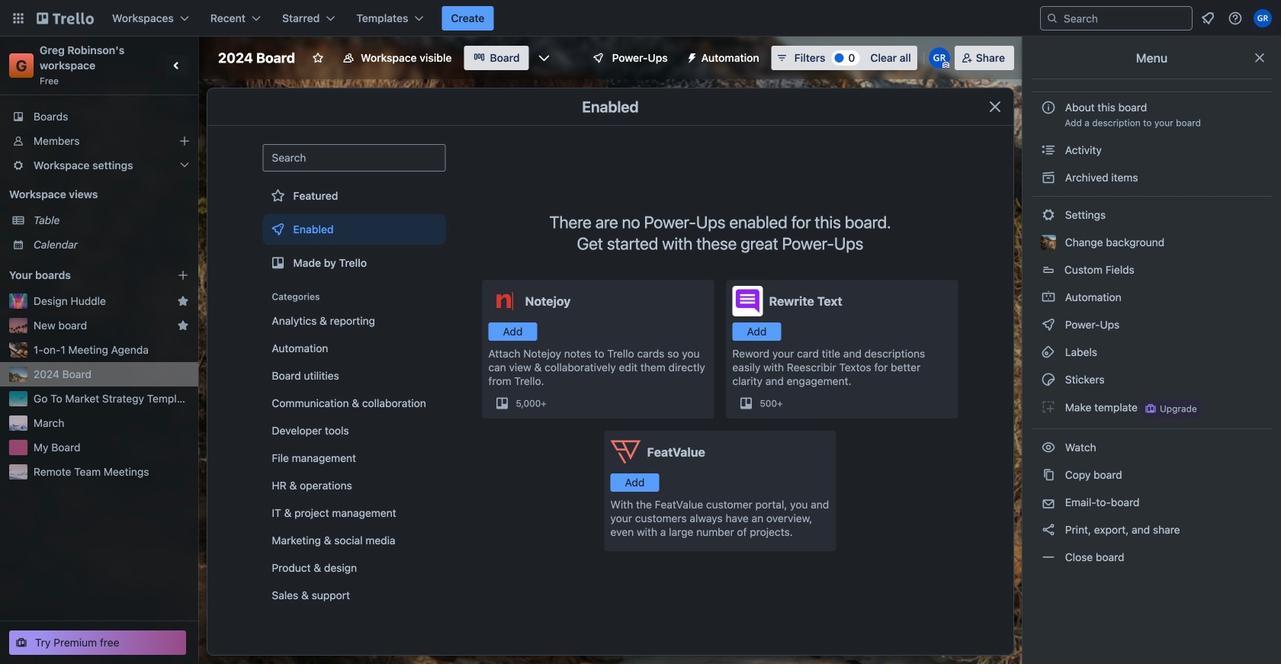 Task type: vqa. For each thing, say whether or not it's contained in the screenshot.
fifth sm icon from the bottom of the page
yes



Task type: locate. For each thing, give the bounding box(es) containing it.
add board image
[[177, 269, 189, 282]]

0 vertical spatial greg robinson (gregrobinson96) image
[[1255, 9, 1273, 27]]

your boards with 8 items element
[[9, 266, 154, 285]]

greg robinson (gregrobinson96) image inside the primary element
[[1255, 9, 1273, 27]]

8 sm image from the top
[[1042, 523, 1057, 538]]

sm image
[[680, 46, 702, 67], [1042, 345, 1057, 360], [1042, 400, 1057, 415], [1042, 440, 1057, 456]]

primary element
[[0, 0, 1282, 37]]

sm image
[[1042, 143, 1057, 158], [1042, 170, 1057, 185], [1042, 208, 1057, 223], [1042, 290, 1057, 305], [1042, 317, 1057, 333], [1042, 372, 1057, 388], [1042, 468, 1057, 483], [1042, 523, 1057, 538], [1042, 550, 1057, 565]]

search image
[[1047, 12, 1059, 24]]

open information menu image
[[1229, 11, 1244, 26]]

1 vertical spatial greg robinson (gregrobinson96) image
[[929, 47, 951, 69]]

0 horizontal spatial greg robinson (gregrobinson96) image
[[929, 47, 951, 69]]

starred icon image
[[177, 295, 189, 308], [177, 320, 189, 332]]

1 horizontal spatial greg robinson (gregrobinson96) image
[[1255, 9, 1273, 27]]

0 vertical spatial starred icon image
[[177, 295, 189, 308]]

customize views image
[[537, 50, 552, 66]]

star or unstar board image
[[312, 52, 324, 64]]

1 vertical spatial starred icon image
[[177, 320, 189, 332]]

greg robinson (gregrobinson96) image
[[1255, 9, 1273, 27], [929, 47, 951, 69]]



Task type: describe. For each thing, give the bounding box(es) containing it.
Search text field
[[263, 144, 446, 172]]

back to home image
[[37, 6, 94, 31]]

7 sm image from the top
[[1042, 468, 1057, 483]]

Search field
[[1059, 8, 1193, 29]]

5 sm image from the top
[[1042, 317, 1057, 333]]

9 sm image from the top
[[1042, 550, 1057, 565]]

0 notifications image
[[1200, 9, 1218, 27]]

Board name text field
[[211, 46, 303, 70]]

1 starred icon image from the top
[[177, 295, 189, 308]]

4 sm image from the top
[[1042, 290, 1057, 305]]

2 starred icon image from the top
[[177, 320, 189, 332]]

1 sm image from the top
[[1042, 143, 1057, 158]]

6 sm image from the top
[[1042, 372, 1057, 388]]

workspace navigation collapse icon image
[[166, 55, 188, 76]]

this member is an admin of this board. image
[[943, 62, 950, 69]]

2 sm image from the top
[[1042, 170, 1057, 185]]

3 sm image from the top
[[1042, 208, 1057, 223]]



